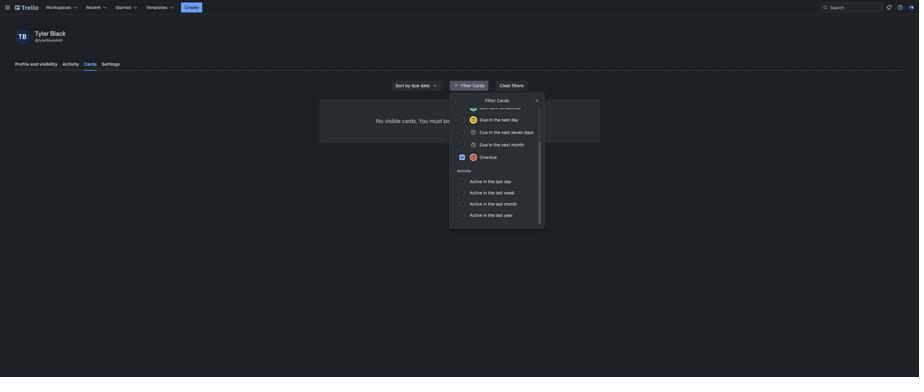 Task type: locate. For each thing, give the bounding box(es) containing it.
the for active in the last year
[[488, 213, 495, 218]]

1 horizontal spatial to
[[505, 118, 510, 125]]

the up active in the last year
[[488, 202, 495, 207]]

cards
[[84, 62, 97, 67], [473, 83, 485, 88], [497, 98, 510, 103]]

0 vertical spatial filter
[[461, 83, 472, 88]]

1 vertical spatial day
[[504, 179, 512, 185]]

1 horizontal spatial cards
[[473, 83, 485, 88]]

2 next from the top
[[502, 130, 510, 135]]

0 horizontal spatial date
[[421, 83, 430, 88]]

1 vertical spatial tyler black (tylerblack440) image
[[15, 29, 30, 44]]

1 horizontal spatial filter cards
[[485, 98, 510, 103]]

active up the active in the last week
[[470, 179, 482, 185]]

0 vertical spatial cards
[[84, 62, 97, 67]]

due
[[480, 105, 488, 110], [480, 117, 488, 123], [480, 130, 488, 135], [480, 142, 488, 148]]

tyler black (tylerblack440) image right open information menu image on the top right of the page
[[908, 4, 916, 11]]

create
[[185, 5, 199, 10]]

in up overdue
[[489, 142, 493, 148]]

settings link
[[102, 59, 120, 70]]

in up active in the last year
[[484, 202, 487, 207]]

1 vertical spatial next
[[502, 130, 510, 135]]

filter cards button
[[450, 81, 489, 91]]

0 vertical spatial tyler black (tylerblack440) image
[[908, 4, 916, 11]]

0 horizontal spatial cards
[[84, 62, 97, 67]]

in for active in the last month
[[484, 202, 487, 207]]

the down 'for'
[[494, 130, 500, 135]]

to
[[469, 118, 474, 125], [505, 118, 510, 125]]

profile
[[15, 62, 29, 67]]

0 vertical spatial next
[[502, 117, 510, 123]]

by
[[406, 83, 411, 88]]

month down week
[[504, 202, 517, 207]]

due for due in the next seven days
[[480, 130, 488, 135]]

you
[[419, 118, 428, 125]]

in down active in the last day
[[484, 190, 487, 196]]

2 last from the top
[[496, 190, 503, 196]]

1 vertical spatial cards
[[473, 83, 485, 88]]

in
[[489, 117, 493, 123], [489, 130, 493, 135], [489, 142, 493, 148], [484, 179, 487, 185], [484, 190, 487, 196], [484, 202, 487, 207], [484, 213, 487, 218]]

0 horizontal spatial activity
[[62, 62, 79, 67]]

due down card
[[480, 130, 488, 135]]

due in the next month
[[480, 142, 524, 148]]

it
[[501, 118, 504, 125]]

the
[[494, 117, 500, 123], [494, 130, 500, 135], [494, 142, 500, 148], [488, 179, 495, 185], [488, 190, 495, 196], [488, 202, 495, 207], [488, 213, 495, 218]]

settings
[[102, 62, 120, 67]]

0 horizontal spatial filter cards
[[461, 83, 485, 88]]

cards.
[[402, 118, 418, 125]]

3 due from the top
[[480, 130, 488, 135]]

here.
[[531, 118, 543, 125]]

last left year
[[496, 213, 503, 218]]

3 next from the top
[[502, 142, 510, 148]]

filters
[[512, 83, 524, 88]]

1 due from the top
[[480, 105, 488, 110]]

tyler black (tylerblack440) image left @
[[15, 29, 30, 44]]

to right it
[[505, 118, 510, 125]]

1 vertical spatial filter cards
[[485, 98, 510, 103]]

templates
[[146, 5, 167, 10]]

last for year
[[496, 213, 503, 218]]

2 vertical spatial next
[[502, 142, 510, 148]]

2 active from the top
[[470, 190, 482, 196]]

in down active in the last month
[[484, 213, 487, 218]]

cards up due date completed
[[497, 98, 510, 103]]

completed
[[499, 105, 521, 110]]

in up the active in the last week
[[484, 179, 487, 185]]

last
[[496, 179, 503, 185], [496, 190, 503, 196], [496, 202, 503, 207], [496, 213, 503, 218]]

the up overdue
[[494, 142, 500, 148]]

the down active in the last month
[[488, 213, 495, 218]]

workspaces
[[46, 5, 71, 10]]

next left seven
[[502, 130, 510, 135]]

4 last from the top
[[496, 213, 503, 218]]

due up card
[[480, 105, 488, 110]]

active down active in the last day
[[470, 190, 482, 196]]

no
[[376, 118, 384, 125]]

day for due in the next day
[[512, 117, 519, 123]]

1 horizontal spatial filter
[[485, 98, 496, 103]]

0 vertical spatial filter cards
[[461, 83, 485, 88]]

day up week
[[504, 179, 512, 185]]

due up overdue
[[480, 142, 488, 148]]

1 horizontal spatial activity
[[458, 169, 472, 174]]

sort by due date button
[[392, 81, 442, 91]]

added
[[452, 118, 468, 125]]

0 vertical spatial date
[[421, 83, 430, 88]]

1 horizontal spatial date
[[489, 105, 498, 110]]

clear filters button
[[496, 81, 528, 91]]

in down 'for'
[[489, 130, 493, 135]]

4 active from the top
[[470, 213, 482, 218]]

date right due
[[421, 83, 430, 88]]

starred button
[[112, 2, 141, 12]]

0 horizontal spatial tyler black (tylerblack440) image
[[15, 29, 30, 44]]

the down active in the last day
[[488, 190, 495, 196]]

tyler black (tylerblack440) image
[[908, 4, 916, 11], [15, 29, 30, 44]]

in for due in the next seven days
[[489, 130, 493, 135]]

due right a
[[480, 117, 488, 123]]

active
[[470, 179, 482, 185], [470, 190, 482, 196], [470, 202, 482, 207], [470, 213, 482, 218]]

in left it
[[489, 117, 493, 123]]

next down due in the next seven days
[[502, 142, 510, 148]]

profile and visibility
[[15, 62, 57, 67]]

3 last from the top
[[496, 202, 503, 207]]

filter
[[461, 83, 472, 88], [485, 98, 496, 103]]

active up active in the last year
[[470, 202, 482, 207]]

the up the active in the last week
[[488, 179, 495, 185]]

0 vertical spatial day
[[512, 117, 519, 123]]

the for due in the next seven days
[[494, 130, 500, 135]]

cards left clear
[[473, 83, 485, 88]]

month down seven
[[512, 142, 524, 148]]

due in the next day
[[480, 117, 519, 123]]

templates button
[[142, 2, 177, 12]]

due date completed
[[480, 105, 521, 110]]

last left week
[[496, 190, 503, 196]]

recent button
[[82, 2, 111, 12]]

active down active in the last month
[[470, 213, 482, 218]]

next right 'for'
[[502, 117, 510, 123]]

date up the due in the next day
[[489, 105, 498, 110]]

1 last from the top
[[496, 179, 503, 185]]

clear
[[500, 83, 511, 88]]

month for due in the next month
[[512, 142, 524, 148]]

tyler black @ tylerblack440
[[35, 30, 66, 43]]

2 vertical spatial cards
[[497, 98, 510, 103]]

last up the active in the last week
[[496, 179, 503, 185]]

day
[[512, 117, 519, 123], [504, 179, 512, 185]]

2 due from the top
[[480, 117, 488, 123]]

1 next from the top
[[502, 117, 510, 123]]

must
[[430, 118, 442, 125]]

1 active from the top
[[470, 179, 482, 185]]

1 vertical spatial date
[[489, 105, 498, 110]]

workspaces button
[[42, 2, 81, 12]]

month
[[512, 142, 524, 148], [504, 202, 517, 207]]

activity
[[62, 62, 79, 67], [458, 169, 472, 174]]

filter cards
[[461, 83, 485, 88], [485, 98, 510, 103]]

2 horizontal spatial cards
[[497, 98, 510, 103]]

the for due in the next day
[[494, 117, 500, 123]]

filter cards inside button
[[461, 83, 485, 88]]

0 horizontal spatial to
[[469, 118, 474, 125]]

overdue
[[480, 155, 497, 160]]

seven
[[512, 130, 523, 135]]

visibility
[[39, 62, 57, 67]]

the left it
[[494, 117, 500, 123]]

to left a
[[469, 118, 474, 125]]

1 to from the left
[[469, 118, 474, 125]]

4 due from the top
[[480, 142, 488, 148]]

next
[[502, 117, 510, 123], [502, 130, 510, 135], [502, 142, 510, 148]]

cards right activity link
[[84, 62, 97, 67]]

due for due date completed
[[480, 105, 488, 110]]

0 horizontal spatial filter
[[461, 83, 472, 88]]

day up seven
[[512, 117, 519, 123]]

1 vertical spatial month
[[504, 202, 517, 207]]

3 active from the top
[[470, 202, 482, 207]]

in for active in the last day
[[484, 179, 487, 185]]

activity left cards link
[[62, 62, 79, 67]]

last down the active in the last week
[[496, 202, 503, 207]]

date
[[421, 83, 430, 88], [489, 105, 498, 110]]

activity up active in the last day
[[458, 169, 472, 174]]

0 vertical spatial month
[[512, 142, 524, 148]]

0 notifications image
[[886, 4, 893, 11]]



Task type: vqa. For each thing, say whether or not it's contained in the screenshot.
Due in the next seven days's Due
yes



Task type: describe. For each thing, give the bounding box(es) containing it.
search image
[[824, 5, 829, 10]]

clear filters
[[500, 83, 524, 88]]

cards inside button
[[473, 83, 485, 88]]

in for due in the next month
[[489, 142, 493, 148]]

tylerblack440
[[38, 38, 63, 43]]

tyler
[[35, 30, 49, 37]]

primary element
[[0, 0, 920, 15]]

active in the last day
[[470, 179, 512, 185]]

next for day
[[502, 117, 510, 123]]

next for seven
[[502, 130, 510, 135]]

active for active in the last month
[[470, 202, 482, 207]]

activity link
[[62, 59, 79, 70]]

open information menu image
[[898, 4, 904, 11]]

in for active in the last year
[[484, 213, 487, 218]]

a
[[475, 118, 478, 125]]

the for active in the last day
[[488, 179, 495, 185]]

due for due in the next day
[[480, 117, 488, 123]]

Search field
[[829, 3, 883, 12]]

active in the last month
[[470, 202, 517, 207]]

appear
[[512, 118, 529, 125]]

sort
[[396, 83, 405, 88]]

be
[[444, 118, 450, 125]]

due
[[412, 83, 420, 88]]

active for active in the last year
[[470, 213, 482, 218]]

visible
[[385, 118, 401, 125]]

no visible cards. you must be added to a card for it to appear here.
[[376, 118, 543, 125]]

profile and visibility link
[[15, 59, 57, 70]]

the for due in the next month
[[494, 142, 500, 148]]

next for month
[[502, 142, 510, 148]]

recent
[[86, 5, 101, 10]]

date inside "dropdown button"
[[421, 83, 430, 88]]

card
[[480, 118, 491, 125]]

days
[[525, 130, 534, 135]]

last for week
[[496, 190, 503, 196]]

last for month
[[496, 202, 503, 207]]

1 horizontal spatial tyler black (tylerblack440) image
[[908, 4, 916, 11]]

in for active in the last week
[[484, 190, 487, 196]]

back to home image
[[15, 2, 38, 12]]

day for active in the last day
[[504, 179, 512, 185]]

in for due in the next day
[[489, 117, 493, 123]]

0 vertical spatial activity
[[62, 62, 79, 67]]

2 to from the left
[[505, 118, 510, 125]]

active in the last year
[[470, 213, 513, 218]]

active for active in the last week
[[470, 190, 482, 196]]

filter inside button
[[461, 83, 472, 88]]

sort by due date
[[396, 83, 430, 88]]

month for active in the last month
[[504, 202, 517, 207]]

1 vertical spatial activity
[[458, 169, 472, 174]]

close popover image
[[535, 98, 540, 103]]

and
[[30, 62, 38, 67]]

the for active in the last month
[[488, 202, 495, 207]]

1 vertical spatial filter
[[485, 98, 496, 103]]

active for active in the last day
[[470, 179, 482, 185]]

black
[[50, 30, 66, 37]]

cards link
[[84, 59, 97, 71]]

for
[[492, 118, 499, 125]]

@
[[35, 38, 38, 43]]

the for active in the last week
[[488, 190, 495, 196]]

due for due in the next month
[[480, 142, 488, 148]]

create button
[[181, 2, 202, 12]]

last for day
[[496, 179, 503, 185]]

due in the next seven days
[[480, 130, 534, 135]]

starred
[[116, 5, 131, 10]]

active in the last week
[[470, 190, 515, 196]]

year
[[504, 213, 513, 218]]

week
[[504, 190, 515, 196]]



